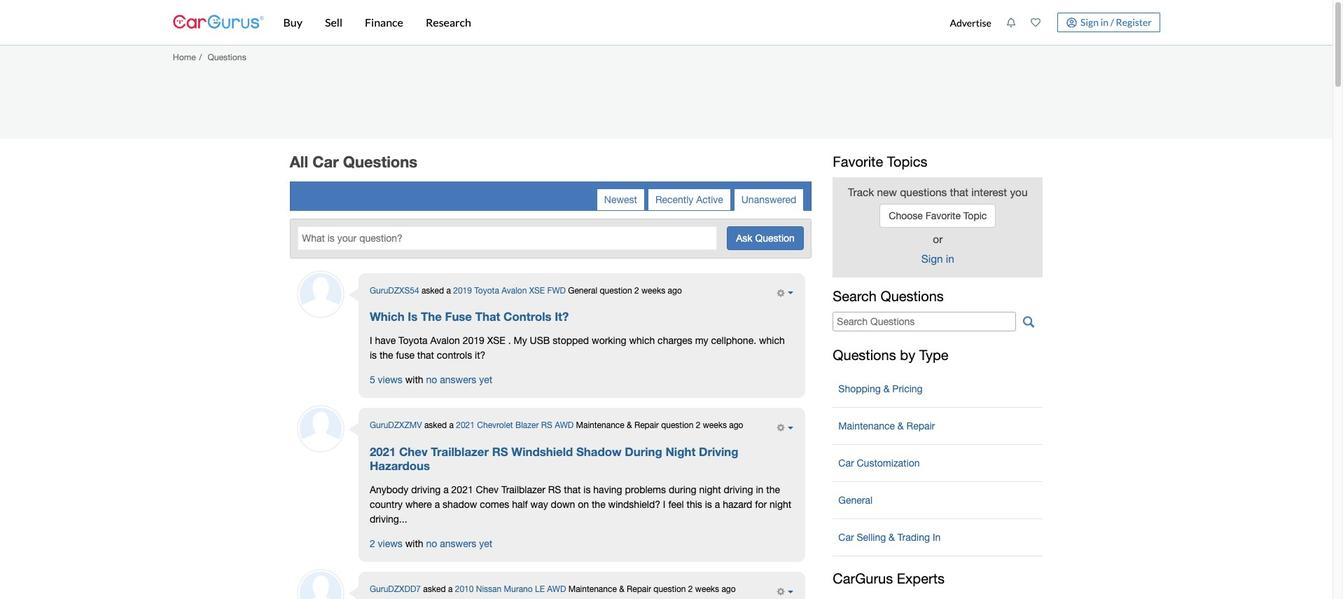 Task type: locate. For each thing, give the bounding box(es) containing it.
1 vertical spatial with
[[406, 538, 424, 549]]

0 vertical spatial ago
[[668, 286, 682, 295]]

i left "feel"
[[663, 499, 666, 510]]

asked right gurudzxzmv link
[[425, 421, 447, 430]]

yet for rs
[[479, 538, 493, 549]]

sign down or on the right top of the page
[[922, 252, 944, 265]]

on
[[578, 499, 589, 510]]

that up down
[[564, 484, 581, 495]]

maintenance right le
[[569, 584, 617, 594]]

2021 chev trailblazer rs windshield shadow during night driving hazardous link
[[370, 445, 794, 473]]

views for 2021 chev trailblazer rs windshield shadow during night driving hazardous
[[378, 538, 403, 549]]

is
[[408, 310, 418, 324]]

1 horizontal spatial general
[[839, 494, 873, 506]]

in for sign in / register
[[1101, 16, 1109, 28]]

answers down the controls at the left bottom of the page
[[440, 374, 477, 386]]

unanswered
[[742, 194, 797, 205]]

in inside anybody driving a 2021 chev trailblazer rs that is having problems during  night driving in the country where a shadow comes half way down on the  windshield? i feel this is a hazard for night driving...
[[756, 484, 764, 495]]

0 vertical spatial i
[[370, 335, 372, 346]]

1 which from the left
[[630, 335, 655, 346]]

1 horizontal spatial sign
[[1081, 16, 1099, 28]]

my
[[696, 335, 709, 346]]

research
[[426, 15, 472, 29]]

no answers yet link down the controls at the left bottom of the page
[[426, 374, 493, 386]]

is
[[370, 350, 377, 361], [584, 484, 591, 495], [705, 499, 713, 510]]

chev up "hazardous"
[[399, 445, 428, 459]]

2 answers from the top
[[440, 538, 477, 549]]

0 horizontal spatial toyota
[[399, 335, 428, 346]]

car right the all
[[313, 153, 339, 171]]

2021 up shadow
[[452, 484, 473, 495]]

the up for at the right bottom
[[767, 484, 781, 495]]

have
[[375, 335, 396, 346]]

0 horizontal spatial night
[[700, 484, 721, 495]]

0 horizontal spatial i
[[370, 335, 372, 346]]

car left selling
[[839, 532, 855, 543]]

car for car selling & trading in
[[839, 532, 855, 543]]

2 views from the top
[[378, 538, 403, 549]]

0 horizontal spatial avalon
[[431, 335, 460, 346]]

avalon up the controls at the left bottom of the page
[[431, 335, 460, 346]]

general up selling
[[839, 494, 873, 506]]

favorite up or on the right top of the page
[[926, 210, 961, 221]]

le
[[535, 584, 545, 594]]

2019
[[454, 286, 472, 295], [463, 335, 485, 346]]

2021 inside anybody driving a 2021 chev trailblazer rs that is having problems during  night driving in the country where a shadow comes half way down on the  windshield? i feel this is a hazard for night driving...
[[452, 484, 473, 495]]

0 vertical spatial in
[[1101, 16, 1109, 28]]

comes
[[480, 499, 510, 510]]

night right for at the right bottom
[[770, 499, 792, 510]]

the
[[421, 310, 442, 324]]

cellphone.
[[712, 335, 757, 346]]

questions by type
[[833, 347, 949, 363]]

1 vertical spatial answers
[[440, 538, 477, 549]]

car left customization
[[839, 457, 855, 468]]

maintenance for gurudzxzmv asked a 2021 chevrolet blazer rs awd maintenance & repair             question             2 weeks ago
[[576, 421, 625, 430]]

driving
[[411, 484, 441, 495], [724, 484, 754, 495]]

in inside "sign in / register" link
[[1101, 16, 1109, 28]]

chev up the comes
[[476, 484, 499, 495]]

rs right blazer
[[542, 421, 553, 430]]

the down have
[[380, 350, 394, 361]]

ago
[[668, 286, 682, 295], [730, 421, 744, 430], [722, 584, 736, 594]]

views
[[378, 374, 403, 386], [378, 538, 403, 549]]

rs for trailblazer
[[548, 484, 562, 495]]

2 vertical spatial in
[[756, 484, 764, 495]]

it?
[[555, 310, 569, 324]]

1 vertical spatial no answers yet link
[[426, 538, 493, 549]]

no answers yet link for trailblazer
[[426, 538, 493, 549]]

fwd
[[548, 286, 566, 295]]

2021 up "hazardous"
[[370, 445, 396, 459]]

xse left "fwd"
[[530, 286, 545, 295]]

research button
[[415, 0, 483, 45]]

2 vertical spatial question
[[654, 584, 686, 594]]

recently active link
[[648, 189, 731, 211]]

hazardous
[[370, 459, 430, 473]]

awd up windshield
[[555, 421, 574, 430]]

0 vertical spatial general
[[568, 286, 598, 295]]

1 horizontal spatial avalon
[[502, 286, 527, 295]]

the right on
[[592, 499, 606, 510]]

toyota up the fuse
[[399, 335, 428, 346]]

2 vertical spatial rs
[[548, 484, 562, 495]]

avalon up controls
[[502, 286, 527, 295]]

windshield?
[[609, 499, 661, 510]]

2021 for asked
[[456, 421, 475, 430]]

0 vertical spatial question
[[600, 286, 633, 295]]

awd for 2010 nissan murano le awd
[[547, 584, 566, 594]]

car selling & trading in
[[839, 532, 941, 543]]

asked left 2010
[[423, 584, 446, 594]]

2 vertical spatial car
[[839, 532, 855, 543]]

advertise link
[[943, 3, 999, 42]]

unanswered link
[[734, 189, 805, 211]]

saved cars image
[[1031, 18, 1041, 27]]

favorite up track
[[833, 153, 884, 169]]

views right 5
[[378, 374, 403, 386]]

awd right le
[[547, 584, 566, 594]]

0 vertical spatial answers
[[440, 374, 477, 386]]

0 vertical spatial trailblazer
[[431, 445, 489, 459]]

search questions
[[833, 288, 944, 304]]

in for sign in
[[947, 252, 955, 265]]

0 vertical spatial avalon
[[502, 286, 527, 295]]

with for chev
[[406, 538, 424, 549]]

that right the fuse
[[417, 350, 434, 361]]

0 vertical spatial is
[[370, 350, 377, 361]]

1 vertical spatial 2021
[[370, 445, 396, 459]]

maintenance down shopping
[[839, 420, 895, 431]]

down
[[551, 499, 576, 510]]

0 vertical spatial that
[[951, 186, 969, 198]]

weeks
[[642, 286, 666, 295], [703, 421, 727, 430], [696, 584, 720, 594]]

sign
[[1081, 16, 1099, 28], [922, 252, 944, 265]]

asked up the
[[422, 286, 444, 295]]

that
[[951, 186, 969, 198], [417, 350, 434, 361], [564, 484, 581, 495]]

1 vertical spatial i
[[663, 499, 666, 510]]

1 vertical spatial toyota
[[399, 335, 428, 346]]

2 vertical spatial 2021
[[452, 484, 473, 495]]

sign for sign in
[[922, 252, 944, 265]]

during
[[669, 484, 697, 495]]

sign in link
[[922, 252, 955, 265]]

1 vertical spatial car
[[839, 457, 855, 468]]

1 vertical spatial /
[[199, 52, 202, 62]]

general right "fwd"
[[568, 286, 598, 295]]

avalon
[[502, 286, 527, 295], [431, 335, 460, 346]]

this
[[687, 499, 703, 510]]

in up for at the right bottom
[[756, 484, 764, 495]]

is down have
[[370, 350, 377, 361]]

1 horizontal spatial xse
[[530, 286, 545, 295]]

answers down shadow
[[440, 538, 477, 549]]

1 yet from the top
[[479, 374, 493, 386]]

trailblazer down chevrolet
[[431, 445, 489, 459]]

0 vertical spatial no answers yet link
[[426, 374, 493, 386]]

which right working
[[630, 335, 655, 346]]

sign inside menu
[[1081, 16, 1099, 28]]

night up this
[[700, 484, 721, 495]]

1 vertical spatial no
[[426, 538, 437, 549]]

trailblazer inside anybody driving a 2021 chev trailblazer rs that is having problems during  night driving in the country where a shadow comes half way down on the  windshield? i feel this is a hazard for night driving...
[[502, 484, 546, 495]]

0 vertical spatial /
[[1111, 16, 1115, 28]]

no down the controls at the left bottom of the page
[[426, 374, 437, 386]]

night
[[700, 484, 721, 495], [770, 499, 792, 510]]

cargurus logo homepage link link
[[173, 2, 264, 42]]

ago for gurudzxdd7 asked a 2010 nissan murano le awd maintenance & repair             question             2 weeks ago
[[722, 584, 736, 594]]

menu
[[943, 3, 1161, 42]]

register
[[1117, 16, 1153, 28]]

asked for trailblazer
[[425, 421, 447, 430]]

1 no answers yet link from the top
[[426, 374, 493, 386]]

0 vertical spatial yet
[[479, 374, 493, 386]]

2 vertical spatial ago
[[722, 584, 736, 594]]

gurudzxzmv
[[370, 421, 422, 430]]

0 horizontal spatial the
[[380, 350, 394, 361]]

home
[[173, 52, 196, 62]]

views down driving...
[[378, 538, 403, 549]]

in down "choose favorite topic" link
[[947, 252, 955, 265]]

0 horizontal spatial that
[[417, 350, 434, 361]]

1 horizontal spatial driving
[[724, 484, 754, 495]]

rs inside anybody driving a 2021 chev trailblazer rs that is having problems during  night driving in the country where a shadow comes half way down on the  windshield? i feel this is a hazard for night driving...
[[548, 484, 562, 495]]

0 vertical spatial awd
[[555, 421, 574, 430]]

xse left .
[[487, 335, 506, 346]]

0 horizontal spatial favorite
[[833, 153, 884, 169]]

anybody driving a 2021 chev trailblazer rs that is having problems during  night driving in the country where a shadow comes half way down on the  windshield? i feel this is a hazard for night driving...
[[370, 484, 792, 525]]

1 vertical spatial trailblazer
[[502, 484, 546, 495]]

trailblazer up half
[[502, 484, 546, 495]]

0 horizontal spatial general
[[568, 286, 598, 295]]

1 vertical spatial 2019
[[463, 335, 485, 346]]

0 horizontal spatial sign
[[922, 252, 944, 265]]

blazer
[[516, 421, 539, 430]]

1 vertical spatial in
[[947, 252, 955, 265]]

yet for fuse
[[479, 374, 493, 386]]

1 vertical spatial chev
[[476, 484, 499, 495]]

sign right user icon
[[1081, 16, 1099, 28]]

no answers yet link
[[426, 374, 493, 386], [426, 538, 493, 549]]

menu bar containing buy
[[264, 0, 943, 45]]

all
[[290, 153, 308, 171]]

toyota up that
[[475, 286, 500, 295]]

1 vertical spatial yet
[[479, 538, 493, 549]]

recently active
[[656, 194, 724, 205]]

1 vertical spatial xse
[[487, 335, 506, 346]]

/ right home in the left top of the page
[[199, 52, 202, 62]]

maintenance up shadow
[[576, 421, 625, 430]]

2 horizontal spatial that
[[951, 186, 969, 198]]

1 horizontal spatial night
[[770, 499, 792, 510]]

a left 2010
[[448, 584, 453, 594]]

1 vertical spatial is
[[584, 484, 591, 495]]

rs
[[542, 421, 553, 430], [492, 445, 508, 459], [548, 484, 562, 495]]

1 with from the top
[[406, 374, 424, 386]]

shopping & pricing link
[[833, 376, 1044, 401]]

0 horizontal spatial xse
[[487, 335, 506, 346]]

2 no answers yet link from the top
[[426, 538, 493, 549]]

a right 'where'
[[435, 499, 440, 510]]

with down the fuse
[[406, 374, 424, 386]]

1 vertical spatial question
[[662, 421, 694, 430]]

rs up down
[[548, 484, 562, 495]]

1 horizontal spatial /
[[1111, 16, 1115, 28]]

0 horizontal spatial is
[[370, 350, 377, 361]]

toyota
[[475, 286, 500, 295], [399, 335, 428, 346]]

1 views from the top
[[378, 374, 403, 386]]

with right 2 views link
[[406, 538, 424, 549]]

general link
[[833, 487, 1044, 513]]

general
[[568, 286, 598, 295], [839, 494, 873, 506]]

0 vertical spatial weeks
[[642, 286, 666, 295]]

open notifications image
[[1007, 18, 1017, 27]]

a up fuse
[[447, 286, 451, 295]]

rs down chevrolet
[[492, 445, 508, 459]]

2 vertical spatial that
[[564, 484, 581, 495]]

i left have
[[370, 335, 372, 346]]

topic
[[964, 210, 988, 221]]

1 no from the top
[[426, 374, 437, 386]]

a left hazard
[[715, 499, 721, 510]]

that up topic
[[951, 186, 969, 198]]

2 no from the top
[[426, 538, 437, 549]]

0 vertical spatial rs
[[542, 421, 553, 430]]

2019 up fuse
[[454, 286, 472, 295]]

2 which from the left
[[760, 335, 785, 346]]

gurudzxzmv asked a 2021 chevrolet blazer rs awd maintenance & repair             question             2 weeks ago
[[370, 421, 744, 430]]

country
[[370, 499, 403, 510]]

0 vertical spatial asked
[[422, 286, 444, 295]]

in left the register
[[1101, 16, 1109, 28]]

1 horizontal spatial chev
[[476, 484, 499, 495]]

None submit
[[728, 226, 804, 250]]

no answers yet link for the
[[426, 374, 493, 386]]

no down 'where'
[[426, 538, 437, 549]]

1 answers from the top
[[440, 374, 477, 386]]

the inside i have toyota avalon 2019 xse . my usb stopped working which charges my  cellphone. which is the fuse that controls it?
[[380, 350, 394, 361]]

2 vertical spatial weeks
[[696, 584, 720, 594]]

it?
[[475, 350, 486, 361]]

2 vertical spatial is
[[705, 499, 713, 510]]

0 horizontal spatial driving
[[411, 484, 441, 495]]

1 horizontal spatial favorite
[[926, 210, 961, 221]]

2 vertical spatial the
[[592, 499, 606, 510]]

0 vertical spatial toyota
[[475, 286, 500, 295]]

2021 left chevrolet
[[456, 421, 475, 430]]

chevrolet
[[477, 421, 513, 430]]

problems
[[625, 484, 666, 495]]

active
[[697, 194, 724, 205]]

with
[[406, 374, 424, 386], [406, 538, 424, 549]]

trailblazer inside 2021 chev trailblazer rs windshield shadow during night driving hazardous
[[431, 445, 489, 459]]

0 vertical spatial sign
[[1081, 16, 1099, 28]]

answers for the
[[440, 374, 477, 386]]

1 horizontal spatial i
[[663, 499, 666, 510]]

home link
[[173, 52, 196, 62]]

driving up 'where'
[[411, 484, 441, 495]]

0 vertical spatial car
[[313, 153, 339, 171]]

is up on
[[584, 484, 591, 495]]

1 vertical spatial that
[[417, 350, 434, 361]]

0 vertical spatial the
[[380, 350, 394, 361]]

yet down it?
[[479, 374, 493, 386]]

user icon image
[[1067, 17, 1077, 28]]

a left chevrolet
[[449, 421, 454, 430]]

2 horizontal spatial is
[[705, 499, 713, 510]]

0 horizontal spatial in
[[756, 484, 764, 495]]

stopped
[[553, 335, 589, 346]]

1 vertical spatial views
[[378, 538, 403, 549]]

nissan
[[476, 584, 502, 594]]

0 vertical spatial no
[[426, 374, 437, 386]]

1 horizontal spatial the
[[592, 499, 606, 510]]

/ left the register
[[1111, 16, 1115, 28]]

0 vertical spatial with
[[406, 374, 424, 386]]

menu containing sign in / register
[[943, 3, 1161, 42]]

1 horizontal spatial trailblazer
[[502, 484, 546, 495]]

Search Questions text field
[[833, 312, 1017, 332]]

1 vertical spatial rs
[[492, 445, 508, 459]]

a for gurudzxs54
[[447, 286, 451, 295]]

awd
[[555, 421, 574, 430], [547, 584, 566, 594]]

home / questions
[[173, 52, 246, 62]]

a
[[447, 286, 451, 295], [449, 421, 454, 430], [444, 484, 449, 495], [435, 499, 440, 510], [715, 499, 721, 510], [448, 584, 453, 594]]

a up shadow
[[444, 484, 449, 495]]

2019 up it?
[[463, 335, 485, 346]]

in
[[933, 532, 941, 543]]

for
[[756, 499, 767, 510]]

2 with from the top
[[406, 538, 424, 549]]

driving up hazard
[[724, 484, 754, 495]]

menu bar
[[264, 0, 943, 45]]

1 vertical spatial ago
[[730, 421, 744, 430]]

yet down the comes
[[479, 538, 493, 549]]

1 horizontal spatial which
[[760, 335, 785, 346]]

rs for blazer
[[542, 421, 553, 430]]

which
[[630, 335, 655, 346], [760, 335, 785, 346]]

0 horizontal spatial chev
[[399, 445, 428, 459]]

1 horizontal spatial in
[[947, 252, 955, 265]]

/
[[1111, 16, 1115, 28], [199, 52, 202, 62]]

which right cellphone.
[[760, 335, 785, 346]]

1 vertical spatial asked
[[425, 421, 447, 430]]

2 yet from the top
[[479, 538, 493, 549]]

by
[[901, 347, 916, 363]]

i inside anybody driving a 2021 chev trailblazer rs that is having problems during  night driving in the country where a shadow comes half way down on the  windshield? i feel this is a hazard for night driving...
[[663, 499, 666, 510]]

0 horizontal spatial which
[[630, 335, 655, 346]]

2 horizontal spatial in
[[1101, 16, 1109, 28]]

0 vertical spatial views
[[378, 374, 403, 386]]

1 vertical spatial avalon
[[431, 335, 460, 346]]

/ inside menu
[[1111, 16, 1115, 28]]

0 vertical spatial favorite
[[833, 153, 884, 169]]

no answers yet link down shadow
[[426, 538, 493, 549]]

0 horizontal spatial trailblazer
[[431, 445, 489, 459]]

1 driving from the left
[[411, 484, 441, 495]]

is right this
[[705, 499, 713, 510]]



Task type: vqa. For each thing, say whether or not it's contained in the screenshot.
bottom determine
no



Task type: describe. For each thing, give the bounding box(es) containing it.
buy
[[283, 15, 303, 29]]

sell
[[325, 15, 343, 29]]

What is your question? text field
[[298, 226, 718, 250]]

2021 for driving
[[452, 484, 473, 495]]

2 views with no answers yet
[[370, 538, 493, 549]]

2019 toyota avalon xse fwd link
[[454, 286, 566, 295]]

0 horizontal spatial /
[[199, 52, 202, 62]]

2021 chevrolet blazer rs awd link
[[456, 421, 574, 430]]

fuse
[[445, 310, 472, 324]]

hazard
[[723, 499, 753, 510]]

2010 nissan murano le awd link
[[455, 584, 566, 594]]

2 vertical spatial asked
[[423, 584, 446, 594]]

i inside i have toyota avalon 2019 xse . my usb stopped working which charges my  cellphone. which is the fuse that controls it?
[[370, 335, 372, 346]]

1 vertical spatial night
[[770, 499, 792, 510]]

car for car customization
[[839, 457, 855, 468]]

half
[[512, 499, 528, 510]]

gurudzxs54 asked a 2019 toyota avalon xse fwd general             question             2 weeks ago
[[370, 286, 682, 295]]

during
[[625, 445, 663, 459]]

2 views link
[[370, 538, 403, 549]]

working
[[592, 335, 627, 346]]

track
[[849, 186, 875, 198]]

that
[[476, 310, 501, 324]]

0 vertical spatial 2019
[[454, 286, 472, 295]]

no for the
[[426, 374, 437, 386]]

car customization
[[839, 457, 920, 468]]

2021 chev trailblazer rs windshield shadow during night driving hazardous
[[370, 445, 739, 473]]

question for 2021 chevrolet blazer rs awd
[[662, 421, 694, 430]]

maintenance for gurudzxdd7 asked a 2010 nissan murano le awd maintenance & repair             question             2 weeks ago
[[569, 584, 617, 594]]

1 vertical spatial the
[[767, 484, 781, 495]]

1 vertical spatial general
[[839, 494, 873, 506]]

question for 2010 nissan murano le awd
[[654, 584, 686, 594]]

newest link
[[597, 189, 645, 211]]

choose favorite topic link
[[880, 204, 997, 228]]

rs inside 2021 chev trailblazer rs windshield shadow during night driving hazardous
[[492, 445, 508, 459]]

0 vertical spatial xse
[[530, 286, 545, 295]]

avalon inside i have toyota avalon 2019 xse . my usb stopped working which charges my  cellphone. which is the fuse that controls it?
[[431, 335, 460, 346]]

is inside i have toyota avalon 2019 xse . my usb stopped working which charges my  cellphone. which is the fuse that controls it?
[[370, 350, 377, 361]]

pricing
[[893, 383, 923, 394]]

controls
[[437, 350, 472, 361]]

2021 inside 2021 chev trailblazer rs windshield shadow during night driving hazardous
[[370, 445, 396, 459]]

my
[[514, 335, 527, 346]]

windshield
[[512, 445, 573, 459]]

chev inside 2021 chev trailblazer rs windshield shadow during night driving hazardous
[[399, 445, 428, 459]]

gurudzxzmv link
[[370, 421, 422, 430]]

xse inside i have toyota avalon 2019 xse . my usb stopped working which charges my  cellphone. which is the fuse that controls it?
[[487, 335, 506, 346]]

sort questions by tab list
[[597, 189, 805, 211]]

sign for sign in / register
[[1081, 16, 1099, 28]]

a for gurudzxzmv
[[449, 421, 454, 430]]

new
[[878, 186, 898, 198]]

ago for gurudzxzmv asked a 2021 chevrolet blazer rs awd maintenance & repair             question             2 weeks ago
[[730, 421, 744, 430]]

with for is
[[406, 374, 424, 386]]

controls
[[504, 310, 552, 324]]

cargurus experts
[[833, 570, 945, 586]]

driving
[[699, 445, 739, 459]]

that inside i have toyota avalon 2019 xse . my usb stopped working which charges my  cellphone. which is the fuse that controls it?
[[417, 350, 434, 361]]

cargurus logo homepage link image
[[173, 2, 264, 42]]

shopping
[[839, 383, 881, 394]]

2 driving from the left
[[724, 484, 754, 495]]

which is the fuse that controls it? link
[[370, 310, 569, 324]]

unanswered tab panel
[[297, 273, 805, 599]]

weeks for gurudzxdd7 asked a 2010 nissan murano le awd maintenance & repair             question             2 weeks ago
[[696, 584, 720, 594]]

gurudzxs54 link
[[370, 286, 419, 295]]

sign in
[[922, 252, 955, 265]]

buy button
[[272, 0, 314, 45]]

topics
[[888, 153, 928, 169]]

1 horizontal spatial toyota
[[475, 286, 500, 295]]

no for trailblazer
[[426, 538, 437, 549]]

sell button
[[314, 0, 354, 45]]

which
[[370, 310, 405, 324]]

gurudzxdd7 link
[[370, 584, 421, 594]]

2010
[[455, 584, 474, 594]]

that inside anybody driving a 2021 chev trailblazer rs that is having problems during  night driving in the country where a shadow comes half way down on the  windshield? i feel this is a hazard for night driving...
[[564, 484, 581, 495]]

car selling & trading in link
[[833, 524, 1044, 550]]

or
[[934, 233, 943, 245]]

a for gurudzxdd7
[[448, 584, 453, 594]]

maintenance & repair
[[839, 420, 936, 431]]

newest
[[605, 194, 638, 205]]

advertise
[[950, 16, 992, 28]]

awd for 2021 chevrolet blazer rs awd
[[555, 421, 574, 430]]

repair for gurudzxdd7 asked a 2010 nissan murano le awd maintenance & repair             question             2 weeks ago
[[627, 584, 652, 594]]

1 vertical spatial favorite
[[926, 210, 961, 221]]

where
[[406, 499, 432, 510]]

type
[[920, 347, 949, 363]]

a for anybody
[[444, 484, 449, 495]]

0 vertical spatial night
[[700, 484, 721, 495]]

charges
[[658, 335, 693, 346]]

weeks for gurudzxzmv asked a 2021 chevrolet blazer rs awd maintenance & repair             question             2 weeks ago
[[703, 421, 727, 430]]

gurudzxs54
[[370, 286, 419, 295]]

recently
[[656, 194, 694, 205]]

repair for gurudzxzmv asked a 2021 chevrolet blazer rs awd maintenance & repair             question             2 weeks ago
[[635, 421, 659, 430]]

fuse
[[396, 350, 415, 361]]

gurudzxdd7 asked a 2010 nissan murano le awd maintenance & repair             question             2 weeks ago
[[370, 584, 736, 594]]

experts
[[897, 570, 945, 586]]

asked for the
[[422, 286, 444, 295]]

2019 inside i have toyota avalon 2019 xse . my usb stopped working which charges my  cellphone. which is the fuse that controls it?
[[463, 335, 485, 346]]

shadow
[[443, 499, 477, 510]]

chev inside anybody driving a 2021 chev trailblazer rs that is having problems during  night driving in the country where a shadow comes half way down on the  windshield? i feel this is a hazard for night driving...
[[476, 484, 499, 495]]

trading
[[898, 532, 931, 543]]

general inside unanswered tab panel
[[568, 286, 598, 295]]

finance
[[365, 15, 404, 29]]

all car questions
[[290, 153, 418, 171]]

you
[[1011, 186, 1028, 198]]

.
[[509, 335, 511, 346]]

interest
[[972, 186, 1008, 198]]

answers for trailblazer
[[440, 538, 477, 549]]

finance button
[[354, 0, 415, 45]]

usb
[[530, 335, 550, 346]]

questions
[[901, 186, 948, 198]]

5
[[370, 374, 375, 386]]

choose favorite topic
[[889, 210, 988, 221]]

views for which is the fuse that controls it?
[[378, 374, 403, 386]]

car customization link
[[833, 450, 1044, 475]]

way
[[531, 499, 548, 510]]

selling
[[857, 532, 887, 543]]

murano
[[504, 584, 533, 594]]

track new questions that interest you
[[849, 186, 1028, 198]]

driving...
[[370, 514, 408, 525]]

shopping & pricing
[[839, 383, 923, 394]]

having
[[594, 484, 623, 495]]

toyota inside i have toyota avalon 2019 xse . my usb stopped working which charges my  cellphone. which is the fuse that controls it?
[[399, 335, 428, 346]]

5 views with no answers yet
[[370, 374, 493, 386]]



